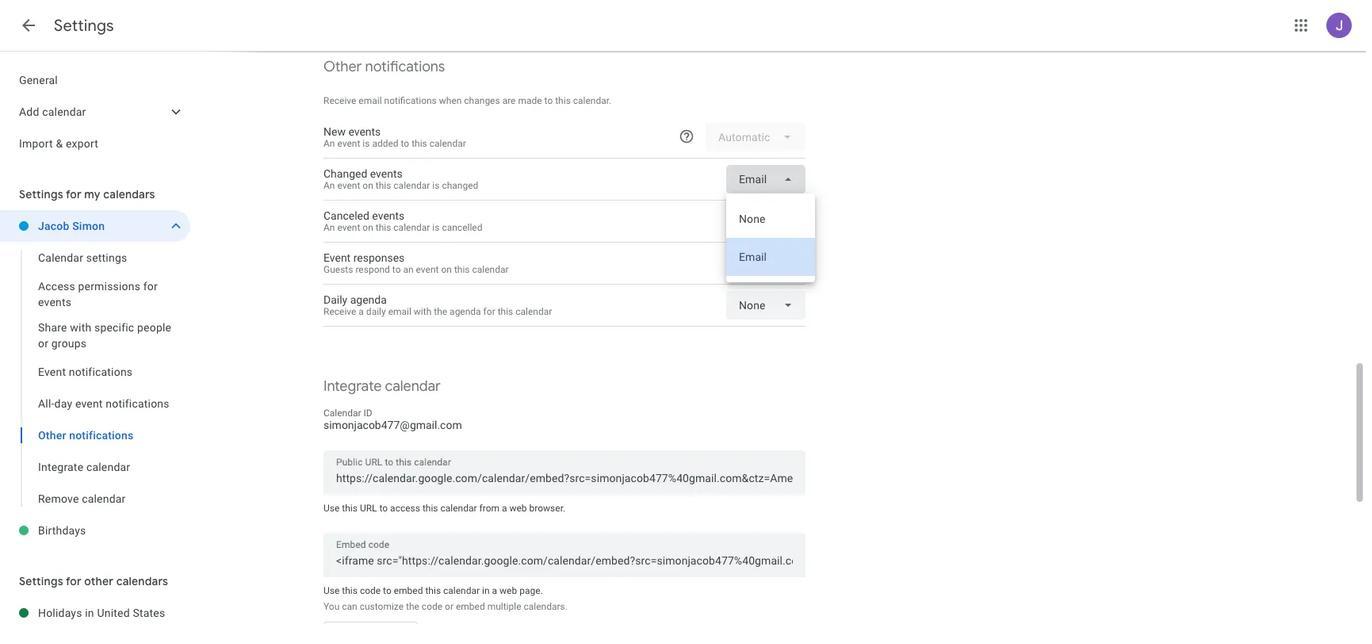 Task type: describe. For each thing, give the bounding box(es) containing it.
notifications up when
[[365, 58, 445, 76]]

added
[[372, 138, 399, 149]]

made
[[518, 95, 542, 106]]

add
[[19, 105, 39, 118]]

a inside daily agenda receive a daily email with the agenda for this calendar
[[359, 306, 364, 317]]

url
[[360, 503, 377, 514]]

from
[[479, 503, 500, 514]]

states
[[133, 607, 165, 619]]

groups
[[51, 337, 87, 350]]

tree containing general
[[0, 64, 190, 159]]

this inside daily agenda receive a daily email with the agenda for this calendar
[[498, 306, 513, 317]]

event inside the 'settings for my calendars' tree
[[75, 397, 103, 410]]

daily
[[324, 293, 348, 306]]

you
[[324, 601, 340, 612]]

share
[[38, 321, 67, 334]]

simonjacob477@gmail.com
[[324, 419, 462, 431]]

all-
[[38, 397, 54, 410]]

other notifications inside group
[[38, 429, 134, 442]]

access
[[38, 280, 75, 293]]

1 horizontal spatial other
[[324, 58, 362, 76]]

new events an event is added to this calendar
[[324, 125, 466, 149]]

this inside changed events an event on this calendar is changed
[[376, 180, 391, 191]]

calendar for calendar settings
[[38, 251, 83, 264]]

for inside daily agenda receive a daily email with the agenda for this calendar
[[483, 306, 495, 317]]

export
[[66, 137, 98, 150]]

0 vertical spatial in
[[482, 585, 490, 596]]

settings for my calendars tree
[[0, 210, 190, 546]]

a for use this url to access this calendar from a web browser.
[[502, 503, 507, 514]]

use for use this code to embed this calendar in a web page.
[[324, 585, 340, 596]]

1 vertical spatial code
[[422, 601, 443, 612]]

this inside event responses guests respond to an event on this calendar
[[454, 264, 470, 275]]

use for use this url to access this calendar from a web browser.
[[324, 503, 340, 514]]

1 receive from the top
[[324, 95, 356, 106]]

use this code to embed this calendar in a web page.
[[324, 585, 543, 596]]

import
[[19, 137, 53, 150]]

1 horizontal spatial other notifications
[[324, 58, 445, 76]]

holidays in united states link
[[38, 597, 190, 624]]

is for canceled events
[[432, 222, 440, 233]]

other inside the 'settings for my calendars' tree
[[38, 429, 66, 442]]

united
[[97, 607, 130, 619]]

calendar inside event responses guests respond to an event on this calendar
[[472, 264, 509, 275]]

settings for settings for other calendars
[[19, 574, 63, 588]]

settings heading
[[54, 16, 114, 36]]

event for event responses guests respond to an event on this calendar
[[324, 251, 351, 264]]

calendar inside changed events an event on this calendar is changed
[[394, 180, 430, 191]]

changed
[[442, 180, 478, 191]]

an for new events
[[324, 138, 335, 149]]

settings for settings for my calendars
[[19, 187, 63, 201]]

specific
[[94, 321, 134, 334]]

0 horizontal spatial agenda
[[350, 293, 387, 306]]

when
[[439, 95, 462, 106]]

events for canceled events
[[372, 209, 405, 222]]

browser.
[[529, 503, 566, 514]]

all-day event notifications
[[38, 397, 169, 410]]

holidays in united states
[[38, 607, 165, 619]]

jacob simon
[[38, 220, 105, 232]]

event for changed
[[337, 180, 360, 191]]

web for page.
[[500, 585, 517, 596]]

receive email notifications when changes are made to this calendar.
[[324, 95, 612, 106]]

2 option from the top
[[726, 238, 815, 276]]

id
[[364, 408, 372, 419]]

share with specific people or groups
[[38, 321, 171, 350]]

notifications down event notifications
[[106, 397, 169, 410]]

events for new events
[[348, 125, 381, 138]]

calendar settings
[[38, 251, 127, 264]]

settings for other calendars
[[19, 574, 168, 588]]

daily agenda receive a daily email with the agenda for this calendar
[[324, 293, 552, 317]]

customize
[[360, 601, 404, 612]]

notifications up new events an event is added to this calendar
[[384, 95, 437, 106]]

my
[[84, 187, 101, 201]]

0 vertical spatial email
[[359, 95, 382, 106]]

permissions
[[78, 280, 140, 293]]

holidays in united states tree item
[[0, 597, 190, 624]]

settings for settings
[[54, 16, 114, 36]]

notifications down 'all-day event notifications'
[[69, 429, 134, 442]]

an event on this calendar is changed list box
[[726, 193, 815, 282]]

daily
[[366, 306, 386, 317]]

is for changed events
[[432, 180, 440, 191]]

0 vertical spatial embed
[[394, 585, 423, 596]]

changed
[[324, 167, 367, 180]]

this inside new events an event is added to this calendar
[[412, 138, 427, 149]]

people
[[137, 321, 171, 334]]

to inside event responses guests respond to an event on this calendar
[[392, 264, 401, 275]]

in inside tree item
[[85, 607, 94, 619]]

or inside share with specific people or groups
[[38, 337, 48, 350]]

new
[[324, 125, 346, 138]]

you can customize the code or embed multiple calendars.
[[324, 601, 568, 612]]

event inside event responses guests respond to an event on this calendar
[[416, 264, 439, 275]]

cancelled
[[442, 222, 483, 233]]

the inside daily agenda receive a daily email with the agenda for this calendar
[[434, 306, 447, 317]]

are
[[502, 95, 516, 106]]

notifications up 'all-day event notifications'
[[69, 366, 133, 378]]



Task type: locate. For each thing, give the bounding box(es) containing it.
add calendar
[[19, 105, 86, 118]]

1 an from the top
[[324, 138, 335, 149]]

0 vertical spatial calendar
[[38, 251, 83, 264]]

remove calendar
[[38, 492, 126, 505]]

&
[[56, 137, 63, 150]]

0 horizontal spatial a
[[359, 306, 364, 317]]

a for use this code to embed this calendar in a web page.
[[492, 585, 497, 596]]

with up groups
[[70, 321, 91, 334]]

on inside the canceled events an event on this calendar is cancelled
[[363, 222, 373, 233]]

events inside changed events an event on this calendar is changed
[[370, 167, 403, 180]]

1 vertical spatial with
[[70, 321, 91, 334]]

event left 'respond'
[[324, 251, 351, 264]]

1 horizontal spatial event
[[324, 251, 351, 264]]

event up 'all-'
[[38, 366, 66, 378]]

1 vertical spatial in
[[85, 607, 94, 619]]

1 vertical spatial or
[[445, 601, 454, 612]]

0 horizontal spatial event
[[38, 366, 66, 378]]

on up canceled
[[363, 180, 373, 191]]

1 vertical spatial on
[[363, 222, 373, 233]]

integrate
[[324, 377, 382, 396], [38, 461, 83, 473]]

use up you
[[324, 585, 340, 596]]

go back image
[[19, 16, 38, 35]]

embed
[[394, 585, 423, 596], [456, 601, 485, 612]]

jacob simon tree item
[[0, 210, 190, 242]]

on up responses on the left
[[363, 222, 373, 233]]

calendar.
[[573, 95, 612, 106]]

an for canceled events
[[324, 222, 335, 233]]

event right day
[[75, 397, 103, 410]]

an
[[403, 264, 414, 275]]

1 vertical spatial calendars
[[116, 574, 168, 588]]

1 horizontal spatial code
[[422, 601, 443, 612]]

calendar inside 'tree'
[[42, 105, 86, 118]]

0 horizontal spatial integrate
[[38, 461, 83, 473]]

embed left multiple
[[456, 601, 485, 612]]

1 vertical spatial web
[[500, 585, 517, 596]]

holidays
[[38, 607, 82, 619]]

option
[[726, 200, 815, 238], [726, 238, 815, 276]]

events inside access permissions for events
[[38, 296, 71, 308]]

1 vertical spatial an
[[324, 180, 335, 191]]

event inside the canceled events an event on this calendar is cancelled
[[337, 222, 360, 233]]

embed up customize
[[394, 585, 423, 596]]

0 horizontal spatial email
[[359, 95, 382, 106]]

0 vertical spatial code
[[360, 585, 381, 596]]

0 horizontal spatial or
[[38, 337, 48, 350]]

group containing calendar settings
[[0, 242, 190, 515]]

integrate calendar inside group
[[38, 461, 130, 473]]

receive up new
[[324, 95, 356, 106]]

with
[[414, 306, 432, 317], [70, 321, 91, 334]]

agenda down 'respond'
[[350, 293, 387, 306]]

calendar inside the canceled events an event on this calendar is cancelled
[[394, 222, 430, 233]]

a up multiple
[[492, 585, 497, 596]]

web up multiple
[[500, 585, 517, 596]]

0 vertical spatial web
[[509, 503, 527, 514]]

email up new events an event is added to this calendar
[[359, 95, 382, 106]]

other notifications up new events an event is added to this calendar
[[324, 58, 445, 76]]

event
[[337, 138, 360, 149], [337, 180, 360, 191], [337, 222, 360, 233], [416, 264, 439, 275], [75, 397, 103, 410]]

other
[[84, 574, 114, 588]]

other up new
[[324, 58, 362, 76]]

calendar for calendar id simonjacob477@gmail.com
[[324, 408, 361, 419]]

1 horizontal spatial calendar
[[324, 408, 361, 419]]

settings
[[86, 251, 127, 264]]

to inside new events an event is added to this calendar
[[401, 138, 409, 149]]

0 vertical spatial integrate
[[324, 377, 382, 396]]

0 vertical spatial other notifications
[[324, 58, 445, 76]]

calendars for settings for other calendars
[[116, 574, 168, 588]]

1 vertical spatial other notifications
[[38, 429, 134, 442]]

event
[[324, 251, 351, 264], [38, 366, 66, 378]]

this
[[555, 95, 571, 106], [412, 138, 427, 149], [376, 180, 391, 191], [376, 222, 391, 233], [454, 264, 470, 275], [498, 306, 513, 317], [342, 503, 358, 514], [423, 503, 438, 514], [342, 585, 358, 596], [425, 585, 441, 596]]

calendars.
[[524, 601, 568, 612]]

calendar inside tree
[[38, 251, 83, 264]]

can
[[342, 601, 357, 612]]

calendars up states
[[116, 574, 168, 588]]

to right added
[[401, 138, 409, 149]]

1 vertical spatial integrate
[[38, 461, 83, 473]]

event responses guests respond to an event on this calendar
[[324, 251, 509, 275]]

calendar
[[38, 251, 83, 264], [324, 408, 361, 419]]

in up multiple
[[482, 585, 490, 596]]

calendar inside calendar id simonjacob477@gmail.com
[[324, 408, 361, 419]]

1 horizontal spatial a
[[492, 585, 497, 596]]

event inside group
[[38, 366, 66, 378]]

an up guests
[[324, 222, 335, 233]]

code down the use this code to embed this calendar in a web page.
[[422, 601, 443, 612]]

1 vertical spatial is
[[432, 180, 440, 191]]

0 horizontal spatial in
[[85, 607, 94, 619]]

0 vertical spatial other
[[324, 58, 362, 76]]

calendar up access
[[38, 251, 83, 264]]

event for new
[[337, 138, 360, 149]]

0 vertical spatial an
[[324, 138, 335, 149]]

0 horizontal spatial with
[[70, 321, 91, 334]]

an for changed events
[[324, 180, 335, 191]]

to left an
[[392, 264, 401, 275]]

or down the use this code to embed this calendar in a web page.
[[445, 601, 454, 612]]

is inside changed events an event on this calendar is changed
[[432, 180, 440, 191]]

events inside new events an event is added to this calendar
[[348, 125, 381, 138]]

integrate inside group
[[38, 461, 83, 473]]

import & export
[[19, 137, 98, 150]]

use
[[324, 503, 340, 514], [324, 585, 340, 596]]

settings for my calendars
[[19, 187, 155, 201]]

1 horizontal spatial integrate calendar
[[324, 377, 441, 396]]

1 vertical spatial use
[[324, 585, 340, 596]]

birthdays tree item
[[0, 515, 190, 546]]

calendars
[[103, 187, 155, 201], [116, 574, 168, 588]]

integrate up id
[[324, 377, 382, 396]]

an inside the canceled events an event on this calendar is cancelled
[[324, 222, 335, 233]]

a right the 'from'
[[502, 503, 507, 514]]

on
[[363, 180, 373, 191], [363, 222, 373, 233], [441, 264, 452, 275]]

0 vertical spatial settings
[[54, 16, 114, 36]]

receive left "daily"
[[324, 306, 356, 317]]

settings
[[54, 16, 114, 36], [19, 187, 63, 201], [19, 574, 63, 588]]

events inside the canceled events an event on this calendar is cancelled
[[372, 209, 405, 222]]

remove
[[38, 492, 79, 505]]

web for browser.
[[509, 503, 527, 514]]

3 an from the top
[[324, 222, 335, 233]]

multiple
[[487, 601, 521, 612]]

0 vertical spatial on
[[363, 180, 373, 191]]

events down added
[[370, 167, 403, 180]]

is left cancelled
[[432, 222, 440, 233]]

2 vertical spatial a
[[492, 585, 497, 596]]

email right "daily"
[[388, 306, 411, 317]]

an up changed
[[324, 138, 335, 149]]

None field
[[726, 165, 806, 193], [726, 291, 806, 320], [726, 165, 806, 193], [726, 291, 806, 320]]

email
[[359, 95, 382, 106], [388, 306, 411, 317]]

event notifications
[[38, 366, 133, 378]]

group
[[0, 242, 190, 515]]

an up canceled
[[324, 180, 335, 191]]

use left the url
[[324, 503, 340, 514]]

1 vertical spatial the
[[406, 601, 419, 612]]

a left "daily"
[[359, 306, 364, 317]]

canceled events an event on this calendar is cancelled
[[324, 209, 483, 233]]

to right made
[[544, 95, 553, 106]]

0 vertical spatial a
[[359, 306, 364, 317]]

0 vertical spatial receive
[[324, 95, 356, 106]]

general
[[19, 74, 58, 86]]

changes
[[464, 95, 500, 106]]

is left added
[[363, 138, 370, 149]]

day
[[54, 397, 72, 410]]

None text field
[[336, 467, 793, 489], [336, 550, 793, 572], [336, 467, 793, 489], [336, 550, 793, 572]]

event inside event responses guests respond to an event on this calendar
[[324, 251, 351, 264]]

agenda down event responses guests respond to an event on this calendar
[[450, 306, 481, 317]]

other down 'all-'
[[38, 429, 66, 442]]

0 vertical spatial the
[[434, 306, 447, 317]]

this inside the canceled events an event on this calendar is cancelled
[[376, 222, 391, 233]]

an inside new events an event is added to this calendar
[[324, 138, 335, 149]]

2 vertical spatial an
[[324, 222, 335, 233]]

1 vertical spatial receive
[[324, 306, 356, 317]]

1 vertical spatial calendar
[[324, 408, 361, 419]]

calendar id simonjacob477@gmail.com
[[324, 408, 462, 431]]

1 vertical spatial a
[[502, 503, 507, 514]]

an
[[324, 138, 335, 149], [324, 180, 335, 191], [324, 222, 335, 233]]

is inside the canceled events an event on this calendar is cancelled
[[432, 222, 440, 233]]

calendar left id
[[324, 408, 361, 419]]

1 vertical spatial event
[[38, 366, 66, 378]]

event right an
[[416, 264, 439, 275]]

1 vertical spatial other
[[38, 429, 66, 442]]

is
[[363, 138, 370, 149], [432, 180, 440, 191], [432, 222, 440, 233]]

access
[[390, 503, 420, 514]]

1 horizontal spatial integrate
[[324, 377, 382, 396]]

1 horizontal spatial embed
[[456, 601, 485, 612]]

on for canceled
[[363, 222, 373, 233]]

1 vertical spatial email
[[388, 306, 411, 317]]

event inside new events an event is added to this calendar
[[337, 138, 360, 149]]

other notifications down 'all-day event notifications'
[[38, 429, 134, 442]]

for
[[66, 187, 82, 201], [143, 280, 158, 293], [483, 306, 495, 317], [66, 574, 82, 588]]

1 horizontal spatial agenda
[[450, 306, 481, 317]]

1 vertical spatial settings
[[19, 187, 63, 201]]

to right the url
[[379, 503, 388, 514]]

or
[[38, 337, 48, 350], [445, 601, 454, 612]]

0 horizontal spatial the
[[406, 601, 419, 612]]

an inside changed events an event on this calendar is changed
[[324, 180, 335, 191]]

0 vertical spatial event
[[324, 251, 351, 264]]

birthdays link
[[38, 515, 190, 546]]

calendar inside daily agenda receive a daily email with the agenda for this calendar
[[516, 306, 552, 317]]

with inside daily agenda receive a daily email with the agenda for this calendar
[[414, 306, 432, 317]]

event for canceled
[[337, 222, 360, 233]]

respond
[[356, 264, 390, 275]]

jacob
[[38, 220, 69, 232]]

event up responses on the left
[[337, 222, 360, 233]]

with right "daily"
[[414, 306, 432, 317]]

0 horizontal spatial other
[[38, 429, 66, 442]]

code
[[360, 585, 381, 596], [422, 601, 443, 612]]

receive
[[324, 95, 356, 106], [324, 306, 356, 317]]

settings up holidays
[[19, 574, 63, 588]]

event inside changed events an event on this calendar is changed
[[337, 180, 360, 191]]

2 receive from the top
[[324, 306, 356, 317]]

to
[[544, 95, 553, 106], [401, 138, 409, 149], [392, 264, 401, 275], [379, 503, 388, 514], [383, 585, 392, 596]]

calendars for settings for my calendars
[[103, 187, 155, 201]]

event for event notifications
[[38, 366, 66, 378]]

1 horizontal spatial email
[[388, 306, 411, 317]]

canceled
[[324, 209, 369, 222]]

web right the 'from'
[[509, 503, 527, 514]]

receive inside daily agenda receive a daily email with the agenda for this calendar
[[324, 306, 356, 317]]

2 vertical spatial on
[[441, 264, 452, 275]]

a
[[359, 306, 364, 317], [502, 503, 507, 514], [492, 585, 497, 596]]

2 vertical spatial is
[[432, 222, 440, 233]]

the down the use this code to embed this calendar in a web page.
[[406, 601, 419, 612]]

page.
[[520, 585, 543, 596]]

0 vertical spatial integrate calendar
[[324, 377, 441, 396]]

0 horizontal spatial other notifications
[[38, 429, 134, 442]]

on up daily agenda receive a daily email with the agenda for this calendar
[[441, 264, 452, 275]]

agenda
[[350, 293, 387, 306], [450, 306, 481, 317]]

is inside new events an event is added to this calendar
[[363, 138, 370, 149]]

1 use from the top
[[324, 503, 340, 514]]

calendar
[[42, 105, 86, 118], [430, 138, 466, 149], [394, 180, 430, 191], [394, 222, 430, 233], [472, 264, 509, 275], [516, 306, 552, 317], [385, 377, 441, 396], [86, 461, 130, 473], [82, 492, 126, 505], [441, 503, 477, 514], [443, 585, 480, 596]]

1 horizontal spatial or
[[445, 601, 454, 612]]

0 horizontal spatial embed
[[394, 585, 423, 596]]

event up canceled
[[337, 180, 360, 191]]

0 horizontal spatial calendar
[[38, 251, 83, 264]]

0 vertical spatial or
[[38, 337, 48, 350]]

1 horizontal spatial in
[[482, 585, 490, 596]]

0 horizontal spatial integrate calendar
[[38, 461, 130, 473]]

guests
[[324, 264, 353, 275]]

calendars right my
[[103, 187, 155, 201]]

code up customize
[[360, 585, 381, 596]]

access permissions for events
[[38, 280, 158, 308]]

on for changed
[[363, 180, 373, 191]]

settings up jacob in the top of the page
[[19, 187, 63, 201]]

or down share on the left bottom of page
[[38, 337, 48, 350]]

0 vertical spatial calendars
[[103, 187, 155, 201]]

changed events an event on this calendar is changed
[[324, 167, 478, 191]]

integrate calendar
[[324, 377, 441, 396], [38, 461, 130, 473]]

1 horizontal spatial the
[[434, 306, 447, 317]]

tree
[[0, 64, 190, 159]]

events
[[348, 125, 381, 138], [370, 167, 403, 180], [372, 209, 405, 222], [38, 296, 71, 308]]

2 horizontal spatial a
[[502, 503, 507, 514]]

1 option from the top
[[726, 200, 815, 238]]

to up customize
[[383, 585, 392, 596]]

integrate calendar up id
[[324, 377, 441, 396]]

in
[[482, 585, 490, 596], [85, 607, 94, 619]]

2 use from the top
[[324, 585, 340, 596]]

the down event responses guests respond to an event on this calendar
[[434, 306, 447, 317]]

events right new
[[348, 125, 381, 138]]

2 an from the top
[[324, 180, 335, 191]]

0 vertical spatial use
[[324, 503, 340, 514]]

email inside daily agenda receive a daily email with the agenda for this calendar
[[388, 306, 411, 317]]

on inside event responses guests respond to an event on this calendar
[[441, 264, 452, 275]]

use this url to access this calendar from a web browser.
[[324, 503, 566, 514]]

events down access
[[38, 296, 71, 308]]

is left the changed
[[432, 180, 440, 191]]

0 vertical spatial with
[[414, 306, 432, 317]]

event up changed
[[337, 138, 360, 149]]

1 vertical spatial integrate calendar
[[38, 461, 130, 473]]

events for changed events
[[370, 167, 403, 180]]

birthdays
[[38, 524, 86, 537]]

2 vertical spatial settings
[[19, 574, 63, 588]]

0 vertical spatial is
[[363, 138, 370, 149]]

web
[[509, 503, 527, 514], [500, 585, 517, 596]]

other
[[324, 58, 362, 76], [38, 429, 66, 442]]

the
[[434, 306, 447, 317], [406, 601, 419, 612]]

with inside share with specific people or groups
[[70, 321, 91, 334]]

1 vertical spatial embed
[[456, 601, 485, 612]]

on inside changed events an event on this calendar is changed
[[363, 180, 373, 191]]

calendar inside new events an event is added to this calendar
[[430, 138, 466, 149]]

simon
[[72, 220, 105, 232]]

integrate up remove
[[38, 461, 83, 473]]

events down changed events an event on this calendar is changed
[[372, 209, 405, 222]]

for inside access permissions for events
[[143, 280, 158, 293]]

in left united
[[85, 607, 94, 619]]

notifications
[[365, 58, 445, 76], [384, 95, 437, 106], [69, 366, 133, 378], [106, 397, 169, 410], [69, 429, 134, 442]]

1 horizontal spatial with
[[414, 306, 432, 317]]

integrate calendar up remove calendar at bottom
[[38, 461, 130, 473]]

0 horizontal spatial code
[[360, 585, 381, 596]]

settings right go back icon
[[54, 16, 114, 36]]

responses
[[353, 251, 405, 264]]



Task type: vqa. For each thing, say whether or not it's contained in the screenshot.
the Calendar
yes



